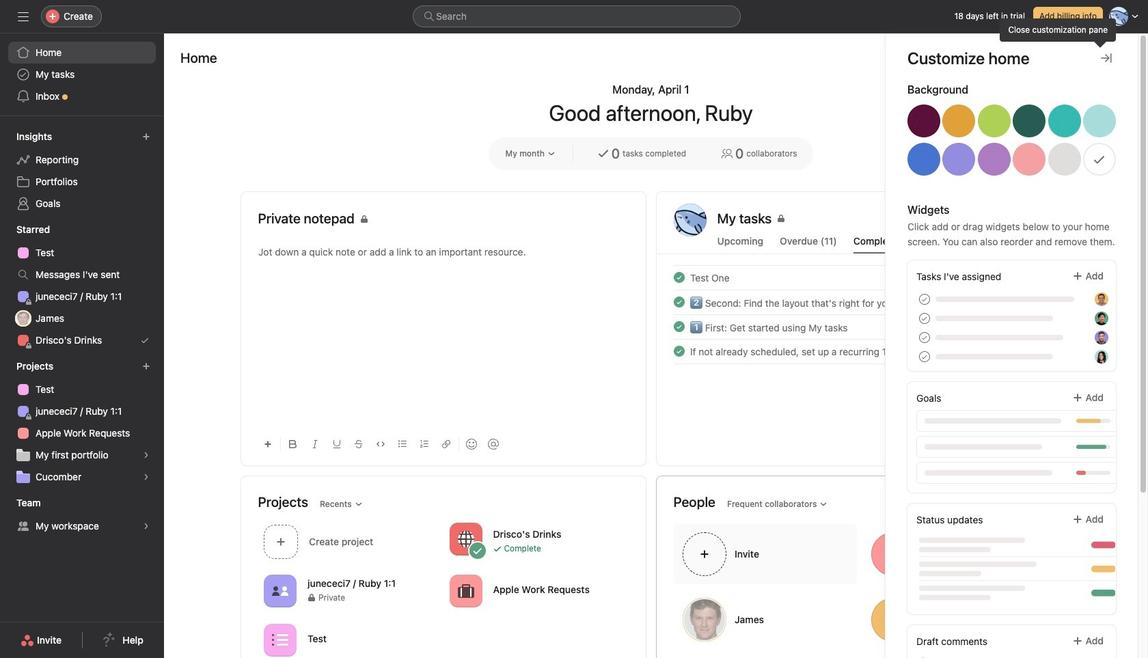 Task type: describe. For each thing, give the bounding box(es) containing it.
people image
[[272, 583, 288, 599]]

completed image for completed option related to third list item
[[671, 319, 688, 335]]

completed checkbox for third list item
[[671, 319, 688, 335]]

numbered list image
[[420, 440, 428, 449]]

link image
[[442, 440, 450, 449]]

insights element
[[0, 124, 164, 217]]

close customization pane image
[[1102, 53, 1113, 64]]

globe image
[[458, 531, 474, 547]]

3 list item from the top
[[658, 315, 1062, 339]]

italics image
[[311, 440, 319, 449]]

hide sidebar image
[[18, 11, 29, 22]]

insert an object image
[[264, 440, 272, 449]]

starred element
[[0, 217, 164, 354]]

completed checkbox for 2nd list item from the top
[[671, 294, 688, 310]]

bold image
[[289, 440, 297, 449]]



Task type: locate. For each thing, give the bounding box(es) containing it.
tooltip
[[1001, 18, 1117, 46]]

completed image for completed checkbox
[[671, 343, 688, 360]]

list image
[[272, 632, 288, 649]]

projects element
[[0, 354, 164, 491]]

global element
[[0, 34, 164, 116]]

1 list item from the top
[[658, 265, 1062, 290]]

code image
[[376, 440, 385, 449]]

toolbar
[[258, 429, 629, 460]]

1 completed checkbox from the top
[[671, 269, 688, 286]]

list box
[[413, 5, 741, 27]]

Completed checkbox
[[671, 343, 688, 360]]

completed checkbox for 4th list item from the bottom
[[671, 269, 688, 286]]

3 completed checkbox from the top
[[671, 319, 688, 335]]

view profile image
[[674, 204, 707, 237]]

list item
[[658, 265, 1062, 290], [658, 290, 1062, 315], [658, 315, 1062, 339], [658, 339, 1062, 364]]

see details, my first portfolio image
[[142, 451, 150, 460]]

3 completed image from the top
[[671, 319, 688, 335]]

2 vertical spatial completed checkbox
[[671, 319, 688, 335]]

new project or portfolio image
[[142, 362, 150, 371]]

at mention image
[[488, 439, 499, 450]]

completed image for 4th list item from the bottom completed option
[[671, 269, 688, 286]]

4 list item from the top
[[658, 339, 1062, 364]]

0 vertical spatial completed checkbox
[[671, 269, 688, 286]]

2 list item from the top
[[658, 290, 1062, 315]]

option group
[[908, 105, 1117, 181]]

Completed checkbox
[[671, 269, 688, 286], [671, 294, 688, 310], [671, 319, 688, 335]]

new insights image
[[142, 133, 150, 141]]

teams element
[[0, 491, 164, 540]]

completed image for 2nd list item from the top completed option
[[671, 294, 688, 310]]

briefcase image
[[458, 583, 474, 599]]

1 completed image from the top
[[671, 269, 688, 286]]

underline image
[[333, 440, 341, 449]]

4 completed image from the top
[[671, 343, 688, 360]]

see details, cucomber image
[[142, 473, 150, 481]]

2 completed checkbox from the top
[[671, 294, 688, 310]]

1 vertical spatial completed checkbox
[[671, 294, 688, 310]]

bulleted list image
[[398, 440, 407, 449]]

see details, my workspace image
[[142, 522, 150, 531]]

completed image
[[671, 269, 688, 286], [671, 294, 688, 310], [671, 319, 688, 335], [671, 343, 688, 360]]

2 completed image from the top
[[671, 294, 688, 310]]

strikethrough image
[[355, 440, 363, 449]]



Task type: vqa. For each thing, say whether or not it's contained in the screenshot.
"tooltip"
yes



